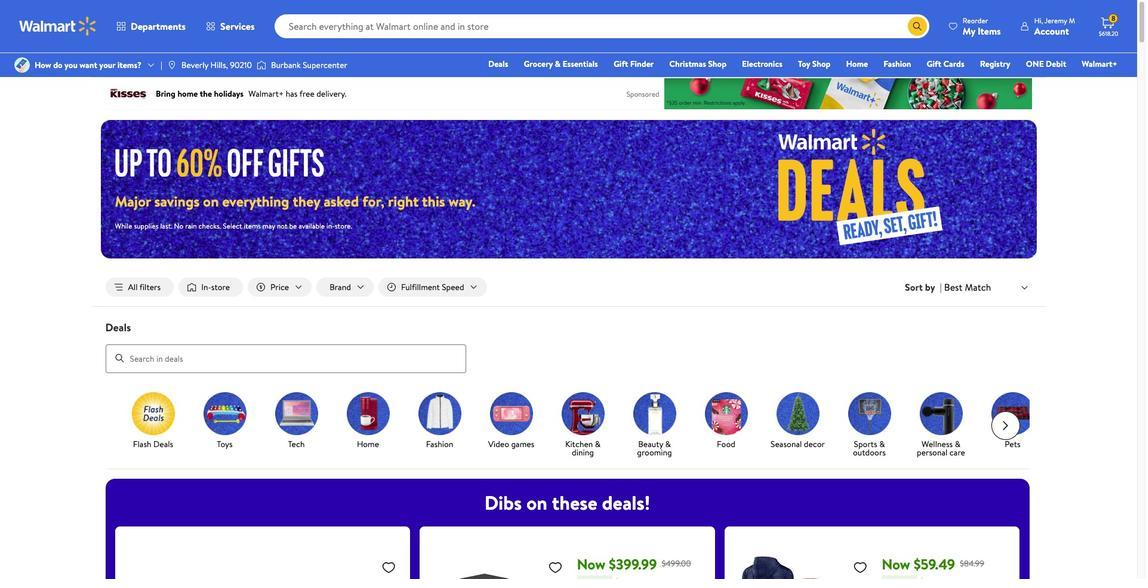 Task type: vqa. For each thing, say whether or not it's contained in the screenshot.
the left the now
yes



Task type: locate. For each thing, give the bounding box(es) containing it.
0 vertical spatial home link
[[841, 57, 874, 70]]

8
[[1112, 13, 1116, 23]]

registry link
[[975, 57, 1016, 70]]

search image
[[115, 354, 125, 363]]

|
[[161, 59, 162, 71], [940, 281, 942, 294]]

deals inside 'deals' search box
[[105, 320, 131, 335]]

1 horizontal spatial on
[[527, 490, 548, 516]]

food
[[717, 438, 736, 450]]

2 vertical spatial deals
[[153, 438, 173, 450]]

match
[[965, 281, 992, 294]]

in-store
[[201, 281, 230, 293]]

gift
[[614, 58, 629, 70], [927, 58, 942, 70]]

gift for gift cards
[[927, 58, 942, 70]]

shop for christmas shop
[[709, 58, 727, 70]]

& inside sports & outdoors
[[880, 438, 885, 450]]

& right dining
[[595, 438, 601, 450]]

checks.
[[199, 221, 221, 231]]

walmart black friday deals for days image
[[696, 120, 1037, 259], [115, 147, 335, 177]]

1 vertical spatial on
[[527, 490, 548, 516]]

deals left grocery
[[489, 58, 509, 70]]

0 horizontal spatial walmart black friday deals for days image
[[115, 147, 335, 177]]

sort
[[906, 281, 923, 294]]

filters
[[140, 281, 161, 293]]

& right 'sports'
[[880, 438, 885, 450]]

deals up search image
[[105, 320, 131, 335]]

shop kitchen and dining. image
[[562, 392, 605, 435]]

2 shop from the left
[[813, 58, 831, 70]]

reorder
[[963, 15, 989, 25]]

decor
[[804, 438, 825, 450]]

0 vertical spatial on
[[203, 191, 219, 211]]

1 vertical spatial |
[[940, 281, 942, 294]]

& for essentials
[[555, 58, 561, 70]]

fashion down shop fashion. image at bottom left
[[426, 438, 454, 450]]

grocery
[[524, 58, 553, 70]]

one debit
[[1027, 58, 1067, 70]]

shop pets. image
[[992, 392, 1035, 435]]

store.
[[335, 221, 352, 231]]

games
[[511, 438, 535, 450]]

beauty
[[639, 438, 664, 450]]

1 horizontal spatial shop
[[813, 58, 831, 70]]

essentials
[[563, 58, 598, 70]]

add to favorites list, skinceuticals clarifying clay deep pore cleansing masque for normal, oily, combination skin 60 ml / 2.4 fl. oz. image
[[382, 560, 396, 575]]

seasonal decor
[[771, 438, 825, 450]]

on right "dibs"
[[527, 490, 548, 516]]

0 vertical spatial deals
[[489, 58, 509, 70]]

deals!
[[602, 490, 651, 516]]

on
[[203, 191, 219, 211], [527, 490, 548, 516]]

0 vertical spatial home
[[847, 58, 869, 70]]

price
[[271, 281, 289, 293]]

dining
[[572, 447, 594, 458]]

& inside wellness & personal care
[[955, 438, 961, 450]]

shop for toy shop
[[813, 58, 831, 70]]

best match
[[945, 281, 992, 294]]

1 horizontal spatial |
[[940, 281, 942, 294]]

services button
[[196, 12, 265, 41]]

0 horizontal spatial gift
[[614, 58, 629, 70]]

services
[[220, 20, 255, 33]]

Deals search field
[[91, 320, 1047, 373]]

1 vertical spatial home
[[357, 438, 379, 450]]

shop
[[709, 58, 727, 70], [813, 58, 831, 70]]

way.
[[449, 191, 476, 211]]

this
[[422, 191, 445, 211]]

beverly hills, 90210
[[181, 59, 252, 71]]

departments
[[131, 20, 186, 33]]

1 horizontal spatial gift
[[927, 58, 942, 70]]

& inside beauty & grooming
[[666, 438, 671, 450]]

0 vertical spatial |
[[161, 59, 162, 71]]

1 horizontal spatial walmart black friday deals for days image
[[696, 120, 1037, 259]]

1 horizontal spatial  image
[[257, 59, 266, 71]]

hi, jeremy m account
[[1035, 15, 1076, 37]]

flash deals image
[[132, 392, 175, 435]]

fashion link
[[879, 57, 917, 70], [409, 392, 471, 451]]

christmas shop link
[[664, 57, 732, 70]]

flash deals
[[133, 438, 173, 450]]

 image
[[167, 60, 177, 70]]

flash deals link
[[122, 392, 184, 451]]

items
[[244, 221, 261, 231]]

kitchen
[[566, 438, 593, 450]]

gift finder link
[[609, 57, 660, 70]]

shop right christmas
[[709, 58, 727, 70]]

pets
[[1005, 438, 1021, 450]]

 image right '90210'
[[257, 59, 266, 71]]

& right grocery
[[555, 58, 561, 70]]

0 horizontal spatial now
[[577, 554, 606, 574]]

& for personal
[[955, 438, 961, 450]]

0 horizontal spatial home link
[[337, 392, 399, 451]]

0 horizontal spatial deals
[[105, 320, 131, 335]]

 image left how
[[14, 57, 30, 73]]

all filters button
[[105, 278, 174, 297]]

toys link
[[194, 392, 256, 451]]

while
[[115, 221, 132, 231]]

christmas
[[670, 58, 707, 70]]

2 now from the left
[[882, 554, 911, 574]]

| right items?
[[161, 59, 162, 71]]

grocery & essentials link
[[519, 57, 604, 70]]

brand
[[330, 281, 351, 293]]

video games link
[[480, 392, 543, 451]]

your
[[99, 59, 115, 71]]

0 horizontal spatial shop
[[709, 58, 727, 70]]

| right by
[[940, 281, 942, 294]]

0 vertical spatial fashion
[[884, 58, 912, 70]]

video games
[[488, 438, 535, 450]]

food link
[[696, 392, 758, 451]]

gift left finder at the right top of page
[[614, 58, 629, 70]]

Walmart Site-Wide search field
[[275, 14, 930, 38]]

& right wellness
[[955, 438, 961, 450]]

&
[[555, 58, 561, 70], [595, 438, 601, 450], [666, 438, 671, 450], [880, 438, 885, 450], [955, 438, 961, 450]]

select
[[223, 221, 242, 231]]

one
[[1027, 58, 1044, 70]]

care
[[950, 447, 966, 458]]

while supplies last. no rain checks. select items may not be available in-store.
[[115, 221, 352, 231]]

$399.99
[[609, 554, 657, 574]]

seasonal
[[771, 438, 802, 450]]

major
[[115, 191, 151, 211]]

 image
[[14, 57, 30, 73], [257, 59, 266, 71]]

now right the add to favorites list, men's fanatics branded heather navy new england patriots hook and ladder pullover hoodie icon
[[882, 554, 911, 574]]

1 vertical spatial home link
[[337, 392, 399, 451]]

how
[[35, 59, 51, 71]]

sort and filter section element
[[91, 268, 1047, 306]]

may
[[263, 221, 275, 231]]

shop holiday decor. image
[[777, 392, 820, 435]]

1 shop from the left
[[709, 58, 727, 70]]

1 vertical spatial fashion
[[426, 438, 454, 450]]

grooming
[[637, 447, 672, 458]]

2 horizontal spatial deals
[[489, 58, 509, 70]]

1 horizontal spatial now
[[882, 554, 911, 574]]

now right add to favorites list, xbox series x video game console, black image
[[577, 554, 606, 574]]

gift left cards
[[927, 58, 942, 70]]

jeremy
[[1045, 15, 1068, 25]]

on up checks.
[[203, 191, 219, 211]]

& inside kitchen & dining
[[595, 438, 601, 450]]

no
[[174, 221, 184, 231]]

dibs
[[485, 490, 522, 516]]

everything
[[222, 191, 289, 211]]

home right toy shop link
[[847, 58, 869, 70]]

0 vertical spatial fashion link
[[879, 57, 917, 70]]

sports & outdoors
[[853, 438, 886, 458]]

1 horizontal spatial deals
[[153, 438, 173, 450]]

shop video games. image
[[490, 392, 533, 435]]

1 horizontal spatial home link
[[841, 57, 874, 70]]

1 vertical spatial deals
[[105, 320, 131, 335]]

brand button
[[317, 278, 374, 297]]

shop fashion. image
[[418, 392, 461, 435]]

0 horizontal spatial fashion
[[426, 438, 454, 450]]

1 gift from the left
[[614, 58, 629, 70]]

1 vertical spatial fashion link
[[409, 392, 471, 451]]

1 horizontal spatial home
[[847, 58, 869, 70]]

personal
[[917, 447, 948, 458]]

search icon image
[[913, 22, 923, 31]]

deals right flash
[[153, 438, 173, 450]]

pets link
[[982, 392, 1044, 451]]

& right beauty
[[666, 438, 671, 450]]

2 gift from the left
[[927, 58, 942, 70]]

electronics link
[[737, 57, 788, 70]]

home image
[[347, 392, 390, 435]]

shop right toy
[[813, 58, 831, 70]]

 image for how do you want your items?
[[14, 57, 30, 73]]

fulfillment speed button
[[379, 278, 487, 297]]

fashion left gift cards
[[884, 58, 912, 70]]

hills,
[[211, 59, 228, 71]]

fashion
[[884, 58, 912, 70], [426, 438, 454, 450]]

home down 'home' image
[[357, 438, 379, 450]]

0 horizontal spatial  image
[[14, 57, 30, 73]]

1 now from the left
[[577, 554, 606, 574]]



Task type: describe. For each thing, give the bounding box(es) containing it.
0 horizontal spatial home
[[357, 438, 379, 450]]

0 horizontal spatial fashion link
[[409, 392, 471, 451]]

wellness & personal care link
[[911, 392, 973, 459]]

8 $618.20
[[1100, 13, 1119, 38]]

deals inside deals link
[[489, 58, 509, 70]]

they
[[293, 191, 320, 211]]

gift cards link
[[922, 57, 970, 70]]

| inside sort and filter section element
[[940, 281, 942, 294]]

available
[[299, 221, 325, 231]]

beauty & grooming
[[637, 438, 672, 458]]

my
[[963, 24, 976, 37]]

& for dining
[[595, 438, 601, 450]]

in-store button
[[179, 278, 243, 297]]

Search search field
[[275, 14, 930, 38]]

now $399.99 $499.00
[[577, 554, 692, 574]]

flash
[[133, 438, 151, 450]]

best
[[945, 281, 963, 294]]

best match button
[[942, 279, 1032, 295]]

for,
[[363, 191, 385, 211]]

Search in deals search field
[[105, 344, 466, 373]]

$499.00
[[662, 558, 692, 570]]

deals inside flash deals link
[[153, 438, 173, 450]]

outdoors
[[853, 447, 886, 458]]

items
[[978, 24, 1001, 37]]

walmart image
[[19, 17, 97, 36]]

0 horizontal spatial |
[[161, 59, 162, 71]]

shop food image
[[705, 392, 748, 435]]

burbank
[[271, 59, 301, 71]]

walmart+
[[1082, 58, 1118, 70]]

toy shop
[[799, 58, 831, 70]]

$618.20
[[1100, 29, 1119, 38]]

gift for gift finder
[[614, 58, 629, 70]]

grocery & essentials
[[524, 58, 598, 70]]

gift cards
[[927, 58, 965, 70]]

shop sports and outdoors. image
[[848, 392, 891, 435]]

shop tech. image
[[275, 392, 318, 435]]

asked
[[324, 191, 359, 211]]

do
[[53, 59, 63, 71]]

add to favorites list, xbox series x video game console, black image
[[549, 560, 563, 575]]

1 horizontal spatial fashion link
[[879, 57, 917, 70]]

supplies
[[134, 221, 159, 231]]

account
[[1035, 24, 1070, 37]]

all filters
[[128, 281, 161, 293]]

sort by |
[[906, 281, 942, 294]]

electronics
[[742, 58, 783, 70]]

next slide for chipmodulewithimages list image
[[992, 411, 1020, 440]]

shop toys. image
[[203, 392, 246, 435]]

video
[[488, 438, 509, 450]]

now for now $59.49
[[882, 554, 911, 574]]

store
[[211, 281, 230, 293]]

burbank supercenter
[[271, 59, 348, 71]]

by
[[926, 281, 936, 294]]

tech link
[[265, 392, 328, 451]]

price button
[[248, 278, 312, 297]]

1 horizontal spatial fashion
[[884, 58, 912, 70]]

fulfillment
[[401, 281, 440, 293]]

right
[[388, 191, 419, 211]]

90210
[[230, 59, 252, 71]]

christmas shop
[[670, 58, 727, 70]]

departments button
[[106, 12, 196, 41]]

add to favorites list, men's fanatics branded heather navy new england patriots hook and ladder pullover hoodie image
[[854, 560, 868, 575]]

gift finder
[[614, 58, 654, 70]]

one debit link
[[1021, 57, 1072, 70]]

m
[[1069, 15, 1076, 25]]

rain
[[185, 221, 197, 231]]

supercenter
[[303, 59, 348, 71]]

hi,
[[1035, 15, 1044, 25]]

reorder my items
[[963, 15, 1001, 37]]

now for now $399.99
[[577, 554, 606, 574]]

0 horizontal spatial on
[[203, 191, 219, 211]]

& for grooming
[[666, 438, 671, 450]]

& for outdoors
[[880, 438, 885, 450]]

these
[[552, 490, 598, 516]]

in-
[[327, 221, 335, 231]]

items?
[[117, 59, 142, 71]]

kitchen & dining link
[[552, 392, 614, 459]]

$59.49
[[914, 554, 956, 574]]

 image for burbank supercenter
[[257, 59, 266, 71]]

want
[[80, 59, 97, 71]]

savings
[[154, 191, 200, 211]]

fulfillment speed
[[401, 281, 464, 293]]

in-
[[201, 281, 211, 293]]

toy
[[799, 58, 811, 70]]

sponsored
[[627, 89, 660, 99]]

beauty & grooming link
[[624, 392, 686, 459]]

shop wellness and self-care. image
[[920, 392, 963, 435]]

toy shop link
[[793, 57, 836, 70]]

speed
[[442, 281, 464, 293]]

sports & outdoors link
[[839, 392, 901, 459]]

shop beauty and grooming. image
[[633, 392, 676, 435]]

kitchen & dining
[[566, 438, 601, 458]]

beverly
[[181, 59, 209, 71]]

registry
[[981, 58, 1011, 70]]

wellness & personal care
[[917, 438, 966, 458]]

last.
[[160, 221, 172, 231]]

you
[[65, 59, 78, 71]]

be
[[289, 221, 297, 231]]

wellness
[[922, 438, 953, 450]]

seasonal decor link
[[767, 392, 829, 451]]

cards
[[944, 58, 965, 70]]

debit
[[1046, 58, 1067, 70]]



